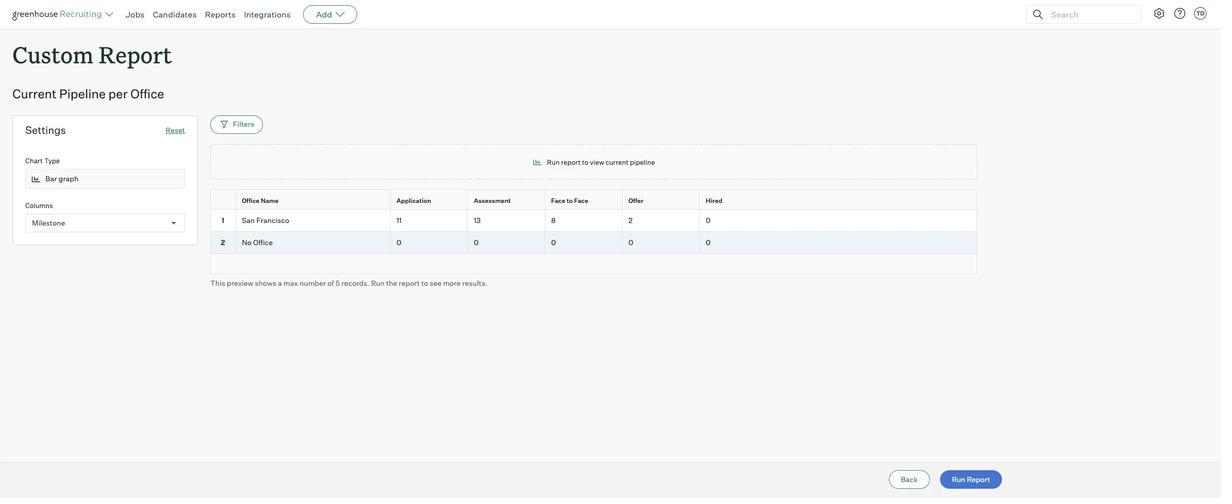 Task type: describe. For each thing, give the bounding box(es) containing it.
0 vertical spatial report
[[561, 158, 581, 167]]

office name column header
[[236, 190, 393, 212]]

report for custom report
[[99, 39, 172, 70]]

run report
[[953, 476, 991, 484]]

run report to view current pipeline
[[547, 158, 655, 167]]

run for run report to view current pipeline
[[547, 158, 560, 167]]

records.
[[342, 279, 370, 288]]

max
[[284, 279, 298, 288]]

1 face from the left
[[551, 197, 566, 205]]

table containing 1
[[210, 190, 978, 274]]

results.
[[463, 279, 488, 288]]

11
[[397, 216, 402, 225]]

reset link
[[166, 126, 185, 135]]

office inside row group
[[253, 238, 273, 247]]

a
[[278, 279, 282, 288]]

current
[[12, 86, 57, 102]]

assessment column header
[[468, 190, 548, 212]]

bar graph
[[45, 175, 79, 183]]

per
[[109, 86, 128, 102]]

application column header
[[391, 190, 470, 212]]

2 face from the left
[[574, 197, 589, 205]]

row group containing 1
[[210, 210, 978, 254]]

hired
[[706, 197, 723, 205]]

td button
[[1195, 7, 1208, 20]]

assessment
[[474, 197, 511, 205]]

0 vertical spatial office
[[130, 86, 164, 102]]

5
[[336, 279, 340, 288]]

13
[[474, 216, 481, 225]]

to inside column header
[[567, 197, 573, 205]]

Search text field
[[1049, 7, 1133, 22]]

8
[[551, 216, 556, 225]]

2 vertical spatial to
[[422, 279, 429, 288]]

current
[[606, 158, 629, 167]]

current pipeline per office
[[12, 86, 164, 102]]

pipeline
[[630, 158, 655, 167]]

bar
[[45, 175, 57, 183]]

back
[[902, 476, 918, 484]]

configure image
[[1154, 7, 1166, 20]]

filters
[[233, 120, 255, 128]]

view
[[590, 158, 605, 167]]

office name
[[242, 197, 279, 205]]

preview
[[227, 279, 254, 288]]

jobs link
[[126, 9, 145, 20]]

candidates link
[[153, 9, 197, 20]]

offer
[[629, 197, 644, 205]]

integrations link
[[244, 9, 291, 20]]



Task type: vqa. For each thing, say whether or not it's contained in the screenshot.
first Face
yes



Task type: locate. For each thing, give the bounding box(es) containing it.
0 horizontal spatial to
[[422, 279, 429, 288]]

0 horizontal spatial 2
[[221, 238, 225, 247]]

row down view
[[210, 190, 978, 212]]

face to face
[[551, 197, 589, 205]]

1 vertical spatial 2
[[221, 238, 225, 247]]

1
[[222, 216, 224, 225]]

row containing office name
[[210, 190, 978, 212]]

offer column header
[[623, 190, 703, 212]]

reset
[[166, 126, 185, 135]]

1 vertical spatial office
[[242, 197, 260, 205]]

this preview shows a max number of 5 records. run the report to see more results.
[[210, 279, 488, 288]]

san francisco
[[242, 216, 290, 225]]

report
[[561, 158, 581, 167], [399, 279, 420, 288]]

pipeline
[[59, 86, 106, 102]]

row containing 1
[[210, 210, 978, 232]]

1 cell
[[210, 210, 236, 232]]

this
[[210, 279, 225, 288]]

2 vertical spatial office
[[253, 238, 273, 247]]

3 row from the top
[[210, 232, 978, 254]]

report right "the"
[[399, 279, 420, 288]]

0 horizontal spatial report
[[399, 279, 420, 288]]

0 horizontal spatial face
[[551, 197, 566, 205]]

1 horizontal spatial run
[[547, 158, 560, 167]]

to
[[582, 158, 589, 167], [567, 197, 573, 205], [422, 279, 429, 288]]

run right back
[[953, 476, 966, 484]]

chart type
[[25, 157, 60, 165]]

graph
[[59, 175, 79, 183]]

0 vertical spatial 2
[[629, 216, 633, 225]]

td
[[1197, 10, 1206, 17]]

francisco
[[257, 216, 290, 225]]

report left view
[[561, 158, 581, 167]]

back button
[[890, 471, 930, 490]]

office inside column header
[[242, 197, 260, 205]]

1 row from the top
[[210, 190, 978, 212]]

application
[[397, 197, 431, 205]]

office right per
[[130, 86, 164, 102]]

reports
[[205, 9, 236, 20]]

no
[[242, 238, 252, 247]]

of
[[328, 279, 334, 288]]

add button
[[303, 5, 358, 24]]

to down run report to view current pipeline
[[567, 197, 573, 205]]

candidates
[[153, 9, 197, 20]]

2 horizontal spatial to
[[582, 158, 589, 167]]

2 down 1 cell
[[221, 238, 225, 247]]

2 row from the top
[[210, 210, 978, 232]]

type
[[44, 157, 60, 165]]

1 vertical spatial to
[[567, 197, 573, 205]]

settings
[[25, 124, 66, 137]]

table
[[210, 190, 978, 274]]

face down run report to view current pipeline
[[574, 197, 589, 205]]

0 vertical spatial to
[[582, 158, 589, 167]]

run for run report
[[953, 476, 966, 484]]

1 horizontal spatial face
[[574, 197, 589, 205]]

custom
[[12, 39, 93, 70]]

face
[[551, 197, 566, 205], [574, 197, 589, 205]]

more
[[443, 279, 461, 288]]

office left name
[[242, 197, 260, 205]]

row down 'face to face'
[[210, 210, 978, 232]]

jobs
[[126, 9, 145, 20]]

1 vertical spatial report
[[399, 279, 420, 288]]

2 down offer
[[629, 216, 633, 225]]

the
[[386, 279, 397, 288]]

run
[[547, 158, 560, 167], [371, 279, 385, 288], [953, 476, 966, 484]]

san
[[242, 216, 255, 225]]

run report button
[[941, 471, 1003, 490]]

2
[[629, 216, 633, 225], [221, 238, 225, 247]]

to left see on the left of page
[[422, 279, 429, 288]]

report
[[99, 39, 172, 70], [968, 476, 991, 484]]

2 inside cell
[[221, 238, 225, 247]]

office
[[130, 86, 164, 102], [242, 197, 260, 205], [253, 238, 273, 247]]

column header
[[210, 190, 238, 212]]

run inside button
[[953, 476, 966, 484]]

report for run report
[[968, 476, 991, 484]]

run up 'face to face'
[[547, 158, 560, 167]]

0 vertical spatial report
[[99, 39, 172, 70]]

reports link
[[205, 9, 236, 20]]

custom report
[[12, 39, 172, 70]]

0
[[706, 216, 711, 225], [397, 238, 402, 247], [474, 238, 479, 247], [551, 238, 556, 247], [629, 238, 634, 247], [706, 238, 711, 247]]

row down face to face column header
[[210, 232, 978, 254]]

row
[[210, 190, 978, 212], [210, 210, 978, 232], [210, 232, 978, 254]]

row containing 2
[[210, 232, 978, 254]]

2 horizontal spatial run
[[953, 476, 966, 484]]

face to face column header
[[546, 190, 625, 212]]

1 horizontal spatial to
[[567, 197, 573, 205]]

1 horizontal spatial 2
[[629, 216, 633, 225]]

columns
[[25, 202, 53, 210]]

1 horizontal spatial report
[[561, 158, 581, 167]]

greenhouse recruiting image
[[12, 8, 105, 21]]

2 cell
[[210, 232, 236, 254]]

1 vertical spatial run
[[371, 279, 385, 288]]

filter image
[[219, 120, 228, 129]]

shows
[[255, 279, 277, 288]]

0 horizontal spatial run
[[371, 279, 385, 288]]

integrations
[[244, 9, 291, 20]]

td button
[[1193, 5, 1210, 22]]

office right no in the left top of the page
[[253, 238, 273, 247]]

see
[[430, 279, 442, 288]]

0 horizontal spatial report
[[99, 39, 172, 70]]

1 vertical spatial report
[[968, 476, 991, 484]]

number
[[300, 279, 326, 288]]

1 horizontal spatial report
[[968, 476, 991, 484]]

report inside button
[[968, 476, 991, 484]]

to left view
[[582, 158, 589, 167]]

milestone
[[32, 219, 65, 227]]

add
[[316, 9, 332, 20]]

no office
[[242, 238, 273, 247]]

row group
[[210, 210, 978, 254]]

face up "8"
[[551, 197, 566, 205]]

chart
[[25, 157, 43, 165]]

run left "the"
[[371, 279, 385, 288]]

name
[[261, 197, 279, 205]]

2 vertical spatial run
[[953, 476, 966, 484]]

0 vertical spatial run
[[547, 158, 560, 167]]



